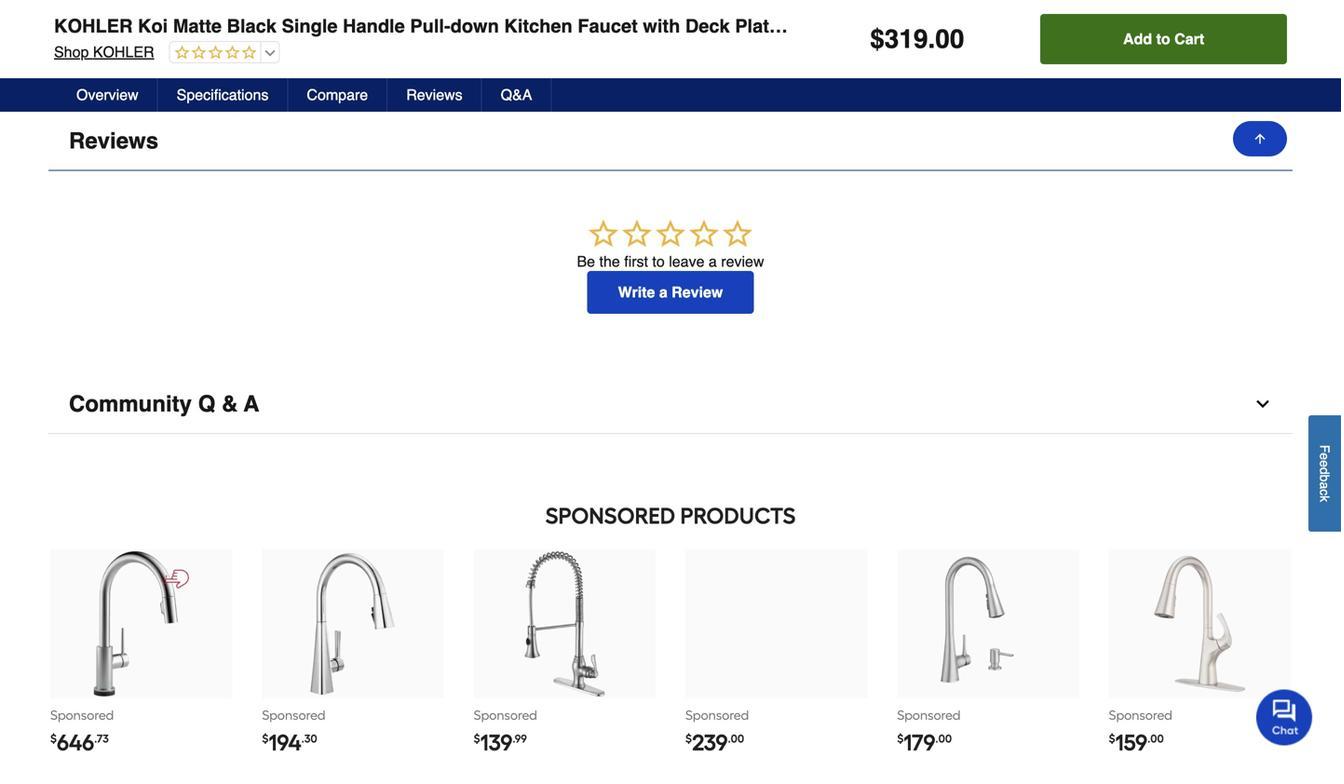Task type: describe. For each thing, give the bounding box(es) containing it.
with
[[643, 15, 680, 37]]

deck
[[685, 15, 730, 37]]

00
[[935, 24, 965, 54]]

sponsored for sponsored $ 179 .00
[[897, 707, 961, 723]]

sponsored $ 159 .00
[[1109, 707, 1173, 756]]

add
[[1123, 30, 1152, 48]]

faucet
[[578, 15, 638, 37]]

shop
[[54, 43, 89, 61]]

moen sarai spot resist stainless single handle pull-down kitchen faucet with deck plate image
[[916, 551, 1061, 697]]

179
[[904, 729, 936, 756]]

$ 319 . 00
[[870, 24, 965, 54]]

f
[[1318, 445, 1333, 453]]

shop kohler
[[54, 43, 154, 61]]

delta trinsic touch2o arctic stainless single handle pull-down touch kitchen faucet image
[[68, 551, 214, 697]]

black
[[227, 15, 277, 37]]

compare for compare button underneath with
[[69, 54, 166, 80]]

2 e from the top
[[1318, 460, 1333, 467]]

handle
[[343, 15, 405, 37]]

$ for 239
[[686, 732, 692, 746]]

review
[[672, 284, 723, 301]]

.00 for 239
[[728, 732, 744, 746]]

sponsored for sponsored $ 159 .00
[[1109, 707, 1173, 723]]

1 vertical spatial to
[[652, 253, 665, 270]]

chevron down image
[[1254, 58, 1272, 77]]

$ for 194
[[262, 732, 269, 746]]

.73
[[94, 732, 109, 746]]

to inside button
[[1157, 30, 1171, 48]]

write a review button
[[587, 271, 754, 314]]

&
[[222, 391, 238, 417]]

a inside 'button'
[[659, 284, 668, 301]]

review
[[721, 253, 764, 270]]

1 e from the top
[[1318, 453, 1333, 460]]

add to cart
[[1123, 30, 1205, 48]]

compare button down with
[[48, 39, 1293, 97]]

dispenser
[[874, 15, 964, 37]]

leave
[[669, 253, 705, 270]]

$ for 139
[[474, 732, 480, 746]]

$ for 646
[[50, 732, 57, 746]]

.
[[928, 24, 935, 54]]

0 vertical spatial zero stars image
[[170, 45, 257, 62]]

sponsored products
[[545, 502, 796, 529]]

0 vertical spatial kohler
[[54, 15, 133, 37]]

soap
[[823, 15, 869, 37]]

.99
[[513, 732, 527, 746]]

1 vertical spatial kohler
[[93, 43, 154, 61]]

a for be the first to leave a review
[[709, 253, 717, 270]]

anzzi bastion brushed nickel single handle pull-out kitchen faucet with deck plate image
[[492, 551, 638, 697]]

319
[[885, 24, 928, 54]]

sponsored for sponsored $ 239 .00
[[686, 707, 749, 723]]

sponsored for sponsored $ 139 .99
[[474, 707, 537, 723]]

chat invite button image
[[1257, 689, 1313, 746]]



Task type: locate. For each thing, give the bounding box(es) containing it.
specifications button
[[158, 78, 288, 112]]

$ inside sponsored $ 646 .73
[[50, 732, 57, 746]]

e
[[1318, 453, 1333, 460], [1318, 460, 1333, 467]]

reviews
[[406, 86, 463, 103], [69, 128, 158, 154]]

a for f e e d b a c k
[[1318, 482, 1333, 489]]

overview
[[76, 86, 138, 103]]

c
[[1318, 489, 1333, 496]]

pull-
[[410, 15, 450, 37]]

k
[[1318, 496, 1333, 502]]

zero stars image
[[170, 45, 257, 62], [586, 217, 755, 252]]

.00 inside "sponsored $ 179 .00"
[[936, 732, 952, 746]]

cart
[[1175, 30, 1205, 48]]

kohler up shop kohler
[[54, 15, 133, 37]]

1 vertical spatial zero stars image
[[586, 217, 755, 252]]

sponsored $ 239 .00
[[686, 707, 749, 756]]

reviews down pull-
[[406, 86, 463, 103]]

reviews down the overview button
[[69, 128, 158, 154]]

646
[[57, 729, 94, 756]]

$ for 159
[[1109, 732, 1116, 746]]

reviews button
[[388, 78, 482, 112], [48, 112, 1293, 171]]

$ for 179
[[897, 732, 904, 746]]

sponsored $ 194 .30
[[262, 707, 326, 756]]

2 .00 from the left
[[936, 732, 952, 746]]

$ inside sponsored $ 194 .30
[[262, 732, 269, 746]]

1 .00 from the left
[[728, 732, 744, 746]]

0 horizontal spatial a
[[659, 284, 668, 301]]

sponsored $ 139 .99
[[474, 707, 537, 756]]

a up the k
[[1318, 482, 1333, 489]]

matte
[[173, 15, 222, 37]]

the
[[599, 253, 620, 270]]

0 vertical spatial compare
[[69, 54, 166, 80]]

sponsored for sponsored $ 194 .30
[[262, 707, 326, 723]]

1 horizontal spatial zero stars image
[[586, 217, 755, 252]]

.30
[[302, 732, 317, 746]]

d
[[1318, 467, 1333, 475]]

.00 for 159
[[1148, 732, 1164, 746]]

$ inside sponsored $ 139 .99
[[474, 732, 480, 746]]

1 horizontal spatial .00
[[936, 732, 952, 746]]

$ inside sponsored $ 239 .00
[[686, 732, 692, 746]]

.00 inside sponsored $ 239 .00
[[728, 732, 744, 746]]

zero stars image down matte
[[170, 45, 257, 62]]

.00 inside sponsored $ 159 .00
[[1148, 732, 1164, 746]]

compare up overview
[[69, 54, 166, 80]]

.00
[[728, 732, 744, 746], [936, 732, 952, 746], [1148, 732, 1164, 746]]

compare down single
[[307, 86, 368, 103]]

zero stars image up be the first to leave a review
[[586, 217, 755, 252]]

1 horizontal spatial reviews
[[406, 86, 463, 103]]

arrow up image
[[1253, 131, 1268, 146]]

to right 'first'
[[652, 253, 665, 270]]

1 vertical spatial compare
[[307, 86, 368, 103]]

2 horizontal spatial a
[[1318, 482, 1333, 489]]

overview button
[[58, 78, 158, 112]]

1 horizontal spatial a
[[709, 253, 717, 270]]

to right add
[[1157, 30, 1171, 48]]

sponsored for sponsored products
[[545, 502, 676, 529]]

kohler koi matte black single handle pull-down kitchen faucet with deck plate and soap dispenser included
[[54, 15, 1046, 37]]

add to cart button
[[1041, 14, 1287, 64]]

plate
[[735, 15, 780, 37]]

kohler down the koi on the left top of the page
[[93, 43, 154, 61]]

delta lenta chrome single handle pull-down kitchen faucet image
[[280, 551, 426, 697]]

community q & a
[[69, 391, 259, 417]]

0 horizontal spatial zero stars image
[[170, 45, 257, 62]]

194
[[269, 729, 302, 756]]

southdeep products heading
[[48, 497, 1293, 535]]

pfister talega spot defense stainless steel single handle pull-down kitchen faucet with deck plate image
[[1127, 551, 1273, 697]]

q&a button
[[482, 78, 552, 112]]

a
[[709, 253, 717, 270], [659, 284, 668, 301], [1318, 482, 1333, 489]]

0 horizontal spatial compare
[[69, 54, 166, 80]]

and
[[785, 15, 818, 37]]

e up b
[[1318, 460, 1333, 467]]

sponsored
[[545, 502, 676, 529], [50, 707, 114, 723], [262, 707, 326, 723], [474, 707, 537, 723], [686, 707, 749, 723], [897, 707, 961, 723], [1109, 707, 1173, 723]]

chevron up image
[[1254, 132, 1272, 150]]

.00 for 179
[[936, 732, 952, 746]]

1 vertical spatial a
[[659, 284, 668, 301]]

compare button down single
[[288, 78, 388, 112]]

2 horizontal spatial .00
[[1148, 732, 1164, 746]]

$
[[870, 24, 885, 54], [50, 732, 57, 746], [262, 732, 269, 746], [474, 732, 480, 746], [686, 732, 692, 746], [897, 732, 904, 746], [1109, 732, 1116, 746]]

a inside button
[[1318, 482, 1333, 489]]

0 vertical spatial to
[[1157, 30, 1171, 48]]

community q & a button
[[48, 375, 1293, 434]]

compare button
[[48, 39, 1293, 97], [288, 78, 388, 112]]

first
[[624, 253, 648, 270]]

e up d
[[1318, 453, 1333, 460]]

159
[[1116, 729, 1148, 756]]

q
[[198, 391, 215, 417]]

kohler
[[54, 15, 133, 37], [93, 43, 154, 61]]

products
[[680, 502, 796, 529]]

0 horizontal spatial reviews
[[69, 128, 158, 154]]

b
[[1318, 475, 1333, 482]]

$ inside sponsored $ 159 .00
[[1109, 732, 1116, 746]]

0 vertical spatial a
[[709, 253, 717, 270]]

f e e d b a c k button
[[1309, 415, 1341, 532]]

community
[[69, 391, 192, 417]]

$ inside "sponsored $ 179 .00"
[[897, 732, 904, 746]]

kitchen
[[504, 15, 573, 37]]

sponsored $ 179 .00
[[897, 707, 961, 756]]

chevron down image
[[1254, 395, 1272, 414]]

write
[[618, 284, 655, 301]]

1 horizontal spatial compare
[[307, 86, 368, 103]]

139
[[480, 729, 513, 756]]

down
[[450, 15, 499, 37]]

be the first to leave a review
[[577, 253, 764, 270]]

239
[[692, 729, 728, 756]]

1 horizontal spatial to
[[1157, 30, 1171, 48]]

a right write
[[659, 284, 668, 301]]

sponsored $ 646 .73
[[50, 707, 114, 756]]

be
[[577, 253, 595, 270]]

0 horizontal spatial .00
[[728, 732, 744, 746]]

write a review
[[618, 284, 723, 301]]

included
[[969, 15, 1046, 37]]

f e e d b a c k
[[1318, 445, 1333, 502]]

2 vertical spatial a
[[1318, 482, 1333, 489]]

1 vertical spatial reviews
[[69, 128, 158, 154]]

sponsored for sponsored $ 646 .73
[[50, 707, 114, 723]]

compare
[[69, 54, 166, 80], [307, 86, 368, 103]]

0 vertical spatial reviews
[[406, 86, 463, 103]]

to
[[1157, 30, 1171, 48], [652, 253, 665, 270]]

single
[[282, 15, 338, 37]]

q&a
[[501, 86, 532, 103]]

a right the leave
[[709, 253, 717, 270]]

sponsored inside 'southdeep products' heading
[[545, 502, 676, 529]]

southdeep products image
[[686, 550, 868, 699]]

compare for compare button underneath single
[[307, 86, 368, 103]]

0 horizontal spatial to
[[652, 253, 665, 270]]

koi
[[138, 15, 168, 37]]

specifications
[[177, 86, 269, 103]]

a
[[244, 391, 259, 417]]

3 .00 from the left
[[1148, 732, 1164, 746]]



Task type: vqa. For each thing, say whether or not it's contained in the screenshot.
rightmost Compare
yes



